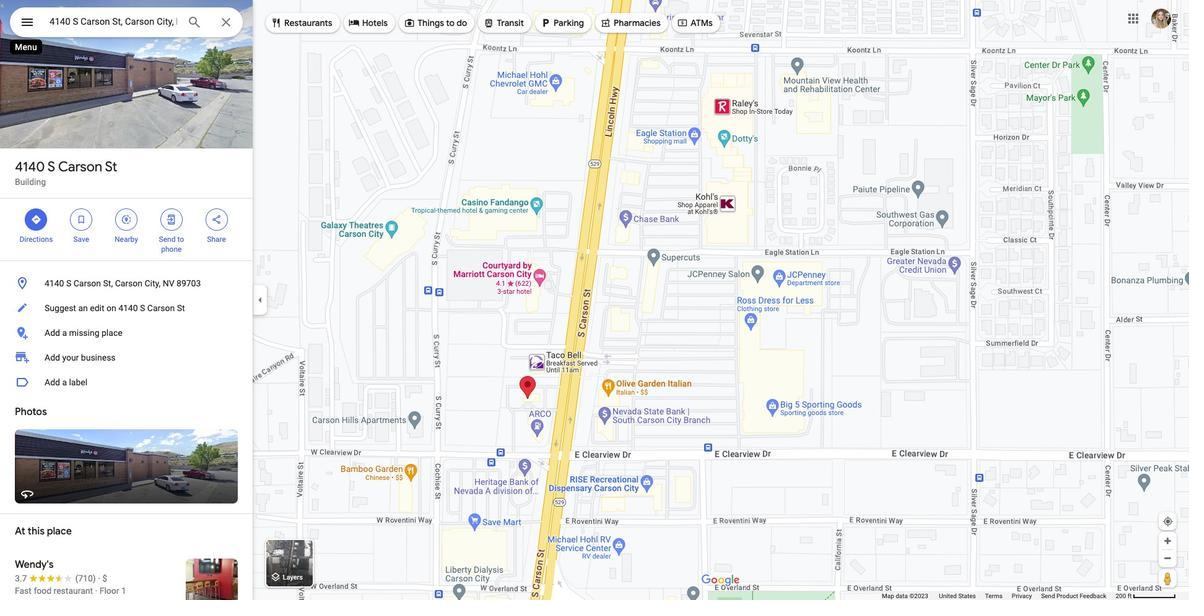 Task type: locate. For each thing, give the bounding box(es) containing it.
add inside "button"
[[45, 328, 60, 338]]

· $
[[98, 574, 107, 584]]

price: inexpensive image
[[102, 574, 107, 584]]

1 horizontal spatial place
[[102, 328, 122, 338]]

photos
[[15, 406, 47, 419]]

united states
[[939, 593, 976, 600]]

share
[[207, 235, 226, 244]]


[[404, 16, 415, 30]]

1 horizontal spatial send
[[1041, 593, 1055, 600]]

1 vertical spatial add
[[45, 353, 60, 363]]

s inside 4140 s carson st building
[[48, 159, 55, 176]]

wendy's
[[15, 559, 54, 572]]

footer inside google maps element
[[882, 593, 1116, 601]]

collapse side panel image
[[253, 294, 267, 307]]

2 vertical spatial 4140
[[118, 304, 138, 313]]

a left 'label'
[[62, 378, 67, 388]]

1 horizontal spatial to
[[446, 17, 455, 28]]

footer
[[882, 593, 1116, 601]]

1 vertical spatial a
[[62, 378, 67, 388]]

carson inside 4140 s carson st building
[[58, 159, 102, 176]]

send left the product
[[1041, 593, 1055, 600]]


[[76, 213, 87, 227]]

0 horizontal spatial s
[[48, 159, 55, 176]]

1 horizontal spatial s
[[66, 279, 71, 289]]

to inside send to phone
[[177, 235, 184, 244]]

1 vertical spatial 4140
[[45, 279, 64, 289]]

do
[[457, 17, 467, 28]]

s
[[48, 159, 55, 176], [66, 279, 71, 289], [140, 304, 145, 313]]

show your location image
[[1163, 517, 1174, 528]]

4140 s carson st building
[[15, 159, 117, 187]]

carson
[[58, 159, 102, 176], [74, 279, 101, 289], [115, 279, 143, 289], [147, 304, 175, 313]]

hotels
[[362, 17, 388, 28]]

0 horizontal spatial place
[[47, 526, 72, 538]]

 hotels
[[349, 16, 388, 30]]

2 add from the top
[[45, 353, 60, 363]]

1 vertical spatial to
[[177, 235, 184, 244]]


[[211, 213, 222, 227]]

$
[[102, 574, 107, 584]]

building
[[15, 177, 46, 187]]

to left do on the left top of the page
[[446, 17, 455, 28]]

place right this
[[47, 526, 72, 538]]

4140 S Carson St, Carson City, NV 89701 field
[[10, 7, 243, 37]]

2 a from the top
[[62, 378, 67, 388]]

(710)
[[75, 574, 96, 584]]

1 vertical spatial send
[[1041, 593, 1055, 600]]

add left 'label'
[[45, 378, 60, 388]]

4140 up building
[[15, 159, 45, 176]]

send to phone
[[159, 235, 184, 254]]

0 vertical spatial place
[[102, 328, 122, 338]]

a for label
[[62, 378, 67, 388]]

st inside 4140 s carson st building
[[105, 159, 117, 176]]

0 vertical spatial add
[[45, 328, 60, 338]]

send inside 'send product feedback' button
[[1041, 593, 1055, 600]]

0 horizontal spatial st
[[105, 159, 117, 176]]


[[677, 16, 688, 30]]

1 vertical spatial s
[[66, 279, 71, 289]]

directions
[[19, 235, 53, 244]]

united
[[939, 593, 957, 600]]

1 horizontal spatial st
[[177, 304, 185, 313]]

 atms
[[677, 16, 713, 30]]

a inside add a label button
[[62, 378, 67, 388]]

send inside send to phone
[[159, 235, 176, 244]]

place inside "button"
[[102, 328, 122, 338]]

nearby
[[115, 235, 138, 244]]

4140 inside 4140 s carson st, carson city, nv 89703 button
[[45, 279, 64, 289]]

restaurants
[[284, 17, 332, 28]]

©2023
[[910, 593, 928, 600]]

phone
[[161, 245, 182, 254]]

to
[[446, 17, 455, 28], [177, 235, 184, 244]]

send
[[159, 235, 176, 244], [1041, 593, 1055, 600]]

a left missing
[[62, 328, 67, 338]]

4140 inside 4140 s carson st building
[[15, 159, 45, 176]]

3 add from the top
[[45, 378, 60, 388]]

place down "on" on the bottom left of the page
[[102, 328, 122, 338]]

map data ©2023
[[882, 593, 930, 600]]

4140 s carson st, carson city, nv 89703
[[45, 279, 201, 289]]

· left floor
[[95, 587, 97, 597]]

suggest an edit on 4140 s carson st
[[45, 304, 185, 313]]

st
[[105, 159, 117, 176], [177, 304, 185, 313]]

add left your
[[45, 353, 60, 363]]

add a label
[[45, 378, 87, 388]]

a inside add a missing place "button"
[[62, 328, 67, 338]]

suggest an edit on 4140 s carson st button
[[0, 296, 253, 321]]

0 horizontal spatial send
[[159, 235, 176, 244]]

0 horizontal spatial ·
[[95, 587, 97, 597]]

 restaurants
[[271, 16, 332, 30]]

4140
[[15, 159, 45, 176], [45, 279, 64, 289], [118, 304, 138, 313]]


[[121, 213, 132, 227]]

add
[[45, 328, 60, 338], [45, 353, 60, 363], [45, 378, 60, 388]]

·
[[98, 574, 100, 584], [95, 587, 97, 597]]

place
[[102, 328, 122, 338], [47, 526, 72, 538]]

0 vertical spatial send
[[159, 235, 176, 244]]

1 horizontal spatial ·
[[98, 574, 100, 584]]

1 vertical spatial ·
[[95, 587, 97, 597]]

footer containing map data ©2023
[[882, 593, 1116, 601]]

0 vertical spatial to
[[446, 17, 455, 28]]

4140 s carson st, carson city, nv 89703 button
[[0, 271, 253, 296]]

to up phone
[[177, 235, 184, 244]]

0 vertical spatial 4140
[[15, 159, 45, 176]]

4140 right "on" on the bottom left of the page
[[118, 304, 138, 313]]

feedback
[[1080, 593, 1107, 600]]

add inside button
[[45, 378, 60, 388]]

2 horizontal spatial s
[[140, 304, 145, 313]]

3.7
[[15, 574, 27, 584]]

edit
[[90, 304, 104, 313]]

city,
[[145, 279, 161, 289]]

carson up 
[[58, 159, 102, 176]]

· left $
[[98, 574, 100, 584]]

a
[[62, 328, 67, 338], [62, 378, 67, 388]]

0 horizontal spatial to
[[177, 235, 184, 244]]

transit
[[497, 17, 524, 28]]

2 vertical spatial add
[[45, 378, 60, 388]]

1 a from the top
[[62, 328, 67, 338]]

 transit
[[483, 16, 524, 30]]

send up phone
[[159, 235, 176, 244]]


[[271, 16, 282, 30]]

layers
[[283, 574, 303, 583]]

an
[[78, 304, 88, 313]]

1 vertical spatial st
[[177, 304, 185, 313]]

None field
[[50, 14, 177, 29]]

1 add from the top
[[45, 328, 60, 338]]

0 vertical spatial s
[[48, 159, 55, 176]]

4140 up suggest
[[45, 279, 64, 289]]

0 vertical spatial st
[[105, 159, 117, 176]]

send product feedback
[[1041, 593, 1107, 600]]

fast food restaurant · floor 1
[[15, 587, 126, 597]]

0 vertical spatial a
[[62, 328, 67, 338]]

add down suggest
[[45, 328, 60, 338]]



Task type: describe. For each thing, give the bounding box(es) containing it.
s for st,
[[66, 279, 71, 289]]

add for add your business
[[45, 353, 60, 363]]

actions for 4140 s carson st region
[[0, 199, 253, 261]]

add a missing place button
[[0, 321, 253, 346]]

privacy button
[[1012, 593, 1032, 601]]


[[600, 16, 611, 30]]

floor
[[100, 587, 119, 597]]


[[20, 14, 35, 31]]

zoom out image
[[1163, 554, 1173, 564]]

200 ft button
[[1116, 593, 1176, 600]]

2 vertical spatial s
[[140, 304, 145, 313]]

 pharmacies
[[600, 16, 661, 30]]

st,
[[103, 279, 113, 289]]

200
[[1116, 593, 1126, 600]]

4140 s carson st main content
[[0, 0, 253, 601]]

fast
[[15, 587, 32, 597]]

terms button
[[985, 593, 1003, 601]]

zoom in image
[[1163, 537, 1173, 546]]

add for add a missing place
[[45, 328, 60, 338]]

product
[[1057, 593, 1079, 600]]

add your business link
[[0, 346, 253, 370]]

st inside button
[[177, 304, 185, 313]]

on
[[107, 304, 116, 313]]

at this place
[[15, 526, 72, 538]]


[[166, 213, 177, 227]]

show street view coverage image
[[1159, 570, 1177, 589]]

4140 inside suggest an edit on 4140 s carson st button
[[118, 304, 138, 313]]

states
[[959, 593, 976, 600]]

ft
[[1128, 593, 1132, 600]]

pharmacies
[[614, 17, 661, 28]]

food
[[34, 587, 51, 597]]

add a missing place
[[45, 328, 122, 338]]

s for st
[[48, 159, 55, 176]]


[[31, 213, 42, 227]]

privacy
[[1012, 593, 1032, 600]]

label
[[69, 378, 87, 388]]

nv
[[163, 279, 174, 289]]

send product feedback button
[[1041, 593, 1107, 601]]

a for missing
[[62, 328, 67, 338]]

to inside  things to do
[[446, 17, 455, 28]]

restaurant
[[54, 587, 93, 597]]

data
[[896, 593, 908, 600]]

google maps element
[[0, 0, 1189, 601]]

at
[[15, 526, 25, 538]]

4140 for st,
[[45, 279, 64, 289]]


[[483, 16, 495, 30]]

carson left 'st,'
[[74, 279, 101, 289]]

4140 for st
[[15, 159, 45, 176]]

send for send product feedback
[[1041, 593, 1055, 600]]

89703
[[177, 279, 201, 289]]

add a label button
[[0, 370, 253, 395]]

terms
[[985, 593, 1003, 600]]

3.7 stars 710 reviews image
[[15, 573, 96, 585]]

add your business
[[45, 353, 116, 363]]

0 vertical spatial ·
[[98, 574, 100, 584]]

 button
[[10, 7, 45, 40]]

1 vertical spatial place
[[47, 526, 72, 538]]

1
[[121, 587, 126, 597]]

 search field
[[10, 7, 243, 40]]

google account: michelle dermenjian  
(michelle.dermenjian@adept.ai) image
[[1152, 8, 1171, 28]]

this
[[28, 526, 45, 538]]

atms
[[691, 17, 713, 28]]

missing
[[69, 328, 99, 338]]


[[540, 16, 551, 30]]

save
[[73, 235, 89, 244]]

 things to do
[[404, 16, 467, 30]]

none field inside "4140 s carson st, carson city, nv 89701" field
[[50, 14, 177, 29]]

carson right 'st,'
[[115, 279, 143, 289]]

add for add a label
[[45, 378, 60, 388]]

parking
[[554, 17, 584, 28]]

your
[[62, 353, 79, 363]]

suggest
[[45, 304, 76, 313]]


[[349, 16, 360, 30]]

carson down nv
[[147, 304, 175, 313]]

200 ft
[[1116, 593, 1132, 600]]

things
[[418, 17, 444, 28]]

 parking
[[540, 16, 584, 30]]

business
[[81, 353, 116, 363]]

united states button
[[939, 593, 976, 601]]

send for send to phone
[[159, 235, 176, 244]]

map
[[882, 593, 894, 600]]



Task type: vqa. For each thing, say whether or not it's contained in the screenshot.
Layers
yes



